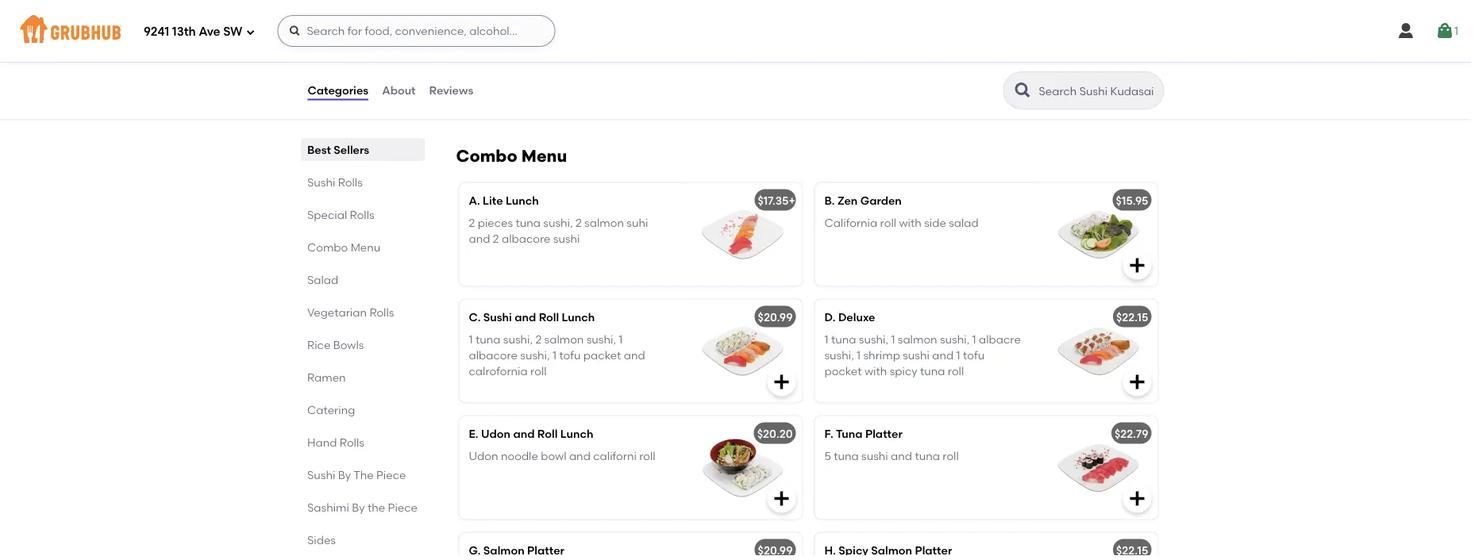 Task type: vqa. For each thing, say whether or not it's contained in the screenshot.
'F. Tuna Platter' image
yes



Task type: locate. For each thing, give the bounding box(es) containing it.
1 horizontal spatial sushi
[[862, 450, 888, 463]]

2 vertical spatial sushi
[[307, 469, 335, 482]]

with left side
[[899, 216, 922, 230]]

1 horizontal spatial by
[[352, 501, 365, 515]]

svg image for $20.20
[[772, 489, 791, 509]]

combo inside combo menu tab
[[307, 241, 348, 254]]

california for roll
[[469, 42, 522, 56]]

albacore inside 1 tuna sushi, 2 salmon sushi, 1 albacore sushi, 1 tofu packet and calrofornia roll
[[469, 349, 518, 362]]

b. zen garden image
[[1039, 183, 1158, 286]]

1 vertical spatial combo
[[307, 241, 348, 254]]

sushi down best
[[307, 176, 335, 189]]

e. udon and roll lunch
[[469, 427, 594, 441]]

eel
[[865, 42, 881, 56]]

menu inside tab
[[350, 241, 380, 254]]

house
[[469, 20, 503, 33]]

1 vertical spatial albacore
[[469, 349, 518, 362]]

calrofornia
[[469, 365, 528, 379]]

salmon inside '2 pieces tuna sushi, 2 salmon suhi and 2 albacore sushi'
[[585, 216, 624, 230]]

1 vertical spatial on
[[539, 74, 553, 88]]

0 horizontal spatial tuna,
[[639, 42, 667, 56]]

1 horizontal spatial svg image
[[1128, 489, 1147, 509]]

2 vertical spatial roll
[[537, 427, 558, 441]]

california down zen
[[825, 216, 878, 230]]

0 vertical spatial tuna,
[[639, 42, 667, 56]]

tuna inside 1 tuna sushi, 2 salmon sushi, 1 albacore sushi, 1 tofu packet and calrofornia roll
[[476, 333, 501, 346]]

sides tab
[[307, 532, 418, 549]]

tuna, up the mix.
[[639, 42, 667, 56]]

combo
[[456, 146, 518, 166], [307, 241, 348, 254]]

roll for udon
[[537, 427, 558, 441]]

1 vertical spatial sushi
[[903, 349, 930, 362]]

0 vertical spatial sushi
[[307, 176, 335, 189]]

$17.35 +
[[758, 194, 796, 207]]

sushi inside tab
[[307, 469, 335, 482]]

proceed to checkout button
[[997, 336, 1209, 364]]

salmon inside 1 tuna sushi, 1 salmon sushi, 1 albacre sushi, 1 shrimp sushi and 1 tofu pocket with spicy tuna roll
[[898, 333, 938, 346]]

spicy down the eel
[[867, 58, 895, 72]]

california for zen
[[825, 216, 878, 230]]

and right the packet
[[624, 349, 645, 362]]

1 vertical spatial tuna,
[[897, 58, 925, 72]]

rolls inside vegetarian rolls tab
[[369, 306, 394, 319]]

$17.35
[[758, 194, 789, 207]]

by for the
[[338, 469, 351, 482]]

noodle
[[501, 450, 538, 463]]

roll up 1 tuna sushi, 2 salmon sushi, 1 albacore sushi, 1 tofu packet and calrofornia roll
[[539, 310, 559, 324]]

1 horizontal spatial with
[[865, 365, 887, 379]]

2 pieces tuna sushi, 2 salmon suhi and 2 albacore sushi
[[469, 216, 648, 246]]

lunch up 1 tuna sushi, 2 salmon sushi, 1 albacore sushi, 1 tofu packet and calrofornia roll
[[562, 310, 595, 324]]

menu down special rolls tab
[[350, 241, 380, 254]]

top
[[900, 42, 918, 56]]

and right shrimp
[[933, 349, 954, 362]]

roll inside 1 tuna sushi, 1 salmon sushi, 1 albacre sushi, 1 shrimp sushi and 1 tofu pocket with spicy tuna roll
[[948, 365, 964, 379]]

1 tuna sushi, 1 salmon sushi, 1 albacre sushi, 1 shrimp sushi and 1 tofu pocket with spicy tuna roll
[[825, 333, 1021, 379]]

albacore down pieces
[[502, 232, 551, 246]]

on right the eel
[[883, 42, 897, 56]]

0 horizontal spatial tofu
[[559, 349, 581, 362]]

udon down e.
[[469, 450, 498, 463]]

+
[[789, 194, 796, 207]]

2 down a.
[[469, 216, 475, 230]]

categories button
[[307, 62, 369, 119]]

vegetarian rolls
[[307, 306, 394, 319]]

rice bowls tab
[[307, 337, 418, 353]]

1 horizontal spatial tuna
[[836, 427, 863, 441]]

albacore inside '2 pieces tuna sushi, 2 salmon suhi and 2 albacore sushi'
[[502, 232, 551, 246]]

sushi right c.
[[483, 310, 512, 324]]

piece right the the in the bottom of the page
[[376, 469, 406, 482]]

1 horizontal spatial tuna,
[[897, 58, 925, 72]]

albacore up calrofornia
[[469, 349, 518, 362]]

tuna right f.
[[836, 427, 863, 441]]

and down 'platter'
[[891, 450, 913, 463]]

california inside "california roll around avocado, tuna, tomato, cucumber and mayo mix. unagi sauce on top."
[[469, 42, 522, 56]]

combo menu down the special rolls
[[307, 241, 380, 254]]

rolls inside hand rolls tab
[[339, 436, 364, 449]]

on down cucumber at left
[[539, 74, 553, 88]]

best sellers tab
[[307, 141, 418, 158]]

sushi rolls
[[307, 176, 362, 189]]

1 vertical spatial piece
[[388, 501, 417, 515]]

combo up lite
[[456, 146, 518, 166]]

rolls for hand rolls
[[339, 436, 364, 449]]

2 down pieces
[[493, 232, 499, 246]]

roll up the bowl
[[537, 427, 558, 441]]

and right unagi
[[883, 74, 905, 88]]

1 vertical spatial with
[[899, 216, 922, 230]]

0 vertical spatial spicy
[[867, 58, 895, 72]]

reviews button
[[428, 62, 474, 119]]

0 vertical spatial on
[[883, 42, 897, 56]]

sriracha
[[907, 74, 952, 88]]

california up the tomato,
[[469, 42, 522, 56]]

2 horizontal spatial sushi
[[903, 349, 930, 362]]

of
[[921, 42, 932, 56]]

2 horizontal spatial svg image
[[1436, 21, 1455, 41]]

salmon for d. deluxe
[[898, 333, 938, 346]]

piece right the the
[[388, 501, 417, 515]]

tofu inside 1 tuna sushi, 2 salmon sushi, 1 albacore sushi, 1 tofu packet and calrofornia roll
[[559, 349, 581, 362]]

c.
[[469, 310, 481, 324]]

sushi inside 'tab'
[[307, 176, 335, 189]]

1 horizontal spatial salmon
[[585, 216, 624, 230]]

$22.15
[[1116, 310, 1149, 324]]

hand rolls tab
[[307, 434, 418, 451]]

$20.99
[[758, 310, 793, 324]]

tofu
[[559, 349, 581, 362], [963, 349, 985, 362]]

0 vertical spatial piece
[[376, 469, 406, 482]]

by
[[338, 469, 351, 482], [352, 501, 365, 515]]

1
[[1455, 24, 1459, 38], [469, 333, 473, 346], [619, 333, 623, 346], [825, 333, 829, 346], [891, 333, 895, 346], [972, 333, 976, 346], [553, 349, 557, 362], [857, 349, 861, 362], [957, 349, 961, 362]]

2 down "c. sushi and roll lunch"
[[536, 333, 542, 346]]

roll inside broiled eel on top of tempura shrimp, spicy tuna, and avocado roll with unagi and sriracha sauce.
[[1003, 58, 1019, 72]]

lunch up 'udon noodle bowl and californi roll'
[[560, 427, 594, 441]]

1 vertical spatial udon
[[469, 450, 498, 463]]

2 horizontal spatial salmon
[[898, 333, 938, 346]]

sauce
[[504, 74, 537, 88]]

proceed to checkout
[[1045, 343, 1161, 356]]

1 horizontal spatial on
[[883, 42, 897, 56]]

combo menu
[[456, 146, 567, 166], [307, 241, 380, 254]]

spicy down shrimp
[[890, 365, 918, 379]]

2 vertical spatial lunch
[[560, 427, 594, 441]]

1 vertical spatial roll
[[539, 310, 559, 324]]

1 horizontal spatial tofu
[[963, 349, 985, 362]]

svg image inside 1 button
[[1436, 21, 1455, 41]]

1 vertical spatial sushi
[[483, 310, 512, 324]]

0 horizontal spatial with
[[825, 74, 847, 88]]

0 horizontal spatial svg image
[[772, 489, 791, 509]]

combo down "special"
[[307, 241, 348, 254]]

sashimi
[[307, 501, 349, 515]]

sushi down hand
[[307, 469, 335, 482]]

roll
[[525, 42, 541, 56], [1003, 58, 1019, 72], [880, 216, 897, 230], [531, 365, 547, 379], [948, 365, 964, 379], [639, 450, 656, 463], [943, 450, 959, 463]]

with down shrimp,
[[825, 74, 847, 88]]

on
[[883, 42, 897, 56], [539, 74, 553, 88]]

menu
[[522, 146, 567, 166], [350, 241, 380, 254]]

menu up "a. lite lunch"
[[522, 146, 567, 166]]

sushi inside '2 pieces tuna sushi, 2 salmon suhi and 2 albacore sushi'
[[553, 232, 580, 246]]

tuna
[[516, 216, 541, 230], [476, 333, 501, 346], [831, 333, 856, 346], [920, 365, 945, 379], [834, 450, 859, 463], [915, 450, 940, 463]]

1 vertical spatial spicy
[[890, 365, 918, 379]]

2 inside 1 tuna sushi, 2 salmon sushi, 1 albacore sushi, 1 tofu packet and calrofornia roll
[[536, 333, 542, 346]]

salmon inside 1 tuna sushi, 2 salmon sushi, 1 albacore sushi, 1 tofu packet and calrofornia roll
[[544, 333, 584, 346]]

lunch right lite
[[506, 194, 539, 207]]

salmon down "c. sushi and roll lunch"
[[544, 333, 584, 346]]

1 tuna sushi, 2 salmon sushi, 1 albacore sushi, 1 tofu packet and calrofornia roll
[[469, 333, 645, 379]]

c. sushi and roll lunch image
[[683, 300, 802, 403]]

0 vertical spatial menu
[[522, 146, 567, 166]]

0 vertical spatial by
[[338, 469, 351, 482]]

rolls for vegetarian rolls
[[369, 306, 394, 319]]

search icon image
[[1014, 81, 1033, 100]]

5 tuna sushi and tuna roll
[[825, 450, 959, 463]]

tuna, down top
[[897, 58, 925, 72]]

with down shrimp
[[865, 365, 887, 379]]

d. deluxe image
[[1039, 300, 1158, 403]]

0 horizontal spatial by
[[338, 469, 351, 482]]

1 horizontal spatial menu
[[522, 146, 567, 166]]

rolls down sushi rolls 'tab'
[[350, 208, 374, 222]]

rice
[[307, 338, 330, 352]]

2 tofu from the left
[[963, 349, 985, 362]]

0 horizontal spatial combo menu
[[307, 241, 380, 254]]

udon
[[481, 427, 511, 441], [469, 450, 498, 463]]

by left the the
[[352, 501, 365, 515]]

salad tab
[[307, 272, 418, 288]]

sushi,
[[543, 216, 573, 230], [503, 333, 533, 346], [587, 333, 616, 346], [859, 333, 889, 346], [940, 333, 970, 346], [520, 349, 550, 362], [825, 349, 854, 362]]

ramen
[[307, 371, 346, 384]]

rice bowls
[[307, 338, 364, 352]]

on inside "california roll around avocado, tuna, tomato, cucumber and mayo mix. unagi sauce on top."
[[539, 74, 553, 88]]

0 vertical spatial udon
[[481, 427, 511, 441]]

salad
[[307, 273, 338, 287]]

1 horizontal spatial california
[[825, 216, 878, 230]]

h. spicy salmon platter image
[[1039, 533, 1158, 557]]

0 vertical spatial tuna
[[529, 20, 555, 33]]

0 horizontal spatial sushi
[[553, 232, 580, 246]]

9241 13th ave sw
[[144, 25, 243, 39]]

1 vertical spatial by
[[352, 501, 365, 515]]

rolls down sellers
[[338, 176, 362, 189]]

albacore
[[502, 232, 551, 246], [469, 349, 518, 362]]

1 tofu from the left
[[559, 349, 581, 362]]

0 vertical spatial with
[[825, 74, 847, 88]]

tofu down the "albacre"
[[963, 349, 985, 362]]

suhi
[[627, 216, 648, 230]]

0 horizontal spatial california
[[469, 42, 522, 56]]

2 horizontal spatial with
[[899, 216, 922, 230]]

and up 1 tuna sushi, 2 salmon sushi, 1 albacore sushi, 1 tofu packet and calrofornia roll
[[515, 310, 536, 324]]

roll right the house
[[506, 20, 526, 33]]

0 horizontal spatial on
[[539, 74, 553, 88]]

0 vertical spatial california
[[469, 42, 522, 56]]

0 horizontal spatial salmon
[[544, 333, 584, 346]]

checkout
[[1108, 343, 1161, 356]]

svg image
[[1397, 21, 1416, 41], [289, 25, 301, 37], [246, 27, 255, 37], [1128, 82, 1147, 101], [1128, 256, 1147, 275], [772, 373, 791, 392], [1128, 373, 1147, 392]]

zen
[[838, 194, 858, 207]]

rolls inside special rolls tab
[[350, 208, 374, 222]]

1 horizontal spatial combo menu
[[456, 146, 567, 166]]

salmon
[[585, 216, 624, 230], [544, 333, 584, 346], [898, 333, 938, 346]]

1 horizontal spatial combo
[[456, 146, 518, 166]]

by left the the in the bottom of the page
[[338, 469, 351, 482]]

tuna up around
[[529, 20, 555, 33]]

sides
[[307, 534, 335, 547]]

sushi
[[307, 176, 335, 189], [483, 310, 512, 324], [307, 469, 335, 482]]

rolls inside sushi rolls 'tab'
[[338, 176, 362, 189]]

combo menu up "a. lite lunch"
[[456, 146, 567, 166]]

tuna,
[[639, 42, 667, 56], [897, 58, 925, 72]]

udon right e.
[[481, 427, 511, 441]]

1 vertical spatial lunch
[[562, 310, 595, 324]]

spicy
[[867, 58, 895, 72], [890, 365, 918, 379]]

2 vertical spatial with
[[865, 365, 887, 379]]

salmon left suhi
[[585, 216, 624, 230]]

proceed
[[1045, 343, 1091, 356]]

1 inside 1 button
[[1455, 24, 1459, 38]]

0 vertical spatial lunch
[[506, 194, 539, 207]]

0 horizontal spatial combo
[[307, 241, 348, 254]]

1 vertical spatial combo menu
[[307, 241, 380, 254]]

rolls up rice bowls tab
[[369, 306, 394, 319]]

0 vertical spatial sushi
[[553, 232, 580, 246]]

mayo
[[597, 58, 627, 72]]

0 vertical spatial albacore
[[502, 232, 551, 246]]

f. tuna platter
[[825, 427, 903, 441]]

house roll tuna
[[469, 20, 555, 33]]

platter
[[866, 427, 903, 441]]

tofu left the packet
[[559, 349, 581, 362]]

0 horizontal spatial menu
[[350, 241, 380, 254]]

svg image
[[1436, 21, 1455, 41], [772, 489, 791, 509], [1128, 489, 1147, 509]]

rolls
[[338, 176, 362, 189], [350, 208, 374, 222], [369, 306, 394, 319], [339, 436, 364, 449]]

and
[[573, 58, 594, 72], [928, 58, 949, 72], [883, 74, 905, 88], [469, 232, 490, 246], [515, 310, 536, 324], [624, 349, 645, 362], [933, 349, 954, 362], [513, 427, 535, 441], [569, 450, 591, 463], [891, 450, 913, 463]]

1 vertical spatial menu
[[350, 241, 380, 254]]

rolls right hand
[[339, 436, 364, 449]]

and up top.
[[573, 58, 594, 72]]

by for the
[[352, 501, 365, 515]]

1 vertical spatial california
[[825, 216, 878, 230]]

and down pieces
[[469, 232, 490, 246]]

$15.95
[[1116, 194, 1149, 207]]

g. salmon platter image
[[683, 533, 802, 557]]

spicy inside broiled eel on top of tempura shrimp, spicy tuna, and avocado roll with unagi and sriracha sauce.
[[867, 58, 895, 72]]

with inside broiled eel on top of tempura shrimp, spicy tuna, and avocado roll with unagi and sriracha sauce.
[[825, 74, 847, 88]]

unagi
[[850, 74, 881, 88]]

salmon up shrimp
[[898, 333, 938, 346]]

bowl
[[541, 450, 567, 463]]

salad
[[949, 216, 979, 230]]

sashimi by the piece
[[307, 501, 417, 515]]

lunch for c. sushi and roll lunch
[[562, 310, 595, 324]]

and up noodle
[[513, 427, 535, 441]]

house roll tuna image
[[683, 9, 802, 112]]

tuna
[[529, 20, 555, 33], [836, 427, 863, 441]]

ave
[[199, 25, 220, 39]]

sushi inside 1 tuna sushi, 1 salmon sushi, 1 albacre sushi, 1 shrimp sushi and 1 tofu pocket with spicy tuna roll
[[903, 349, 930, 362]]

2 vertical spatial sushi
[[862, 450, 888, 463]]



Task type: describe. For each thing, give the bounding box(es) containing it.
tuna, inside "california roll around avocado, tuna, tomato, cucumber and mayo mix. unagi sauce on top."
[[639, 42, 667, 56]]

hand rolls
[[307, 436, 364, 449]]

1 vertical spatial tuna
[[836, 427, 863, 441]]

rolls for sushi rolls
[[338, 176, 362, 189]]

salmon for c. sushi and roll lunch
[[544, 333, 584, 346]]

a. lite lunch image
[[683, 183, 802, 286]]

reviews
[[429, 84, 474, 97]]

combo menu tab
[[307, 239, 418, 256]]

combo menu inside tab
[[307, 241, 380, 254]]

best
[[307, 143, 331, 156]]

lite
[[483, 194, 503, 207]]

rolls for special rolls
[[350, 208, 374, 222]]

shrimp
[[864, 349, 900, 362]]

e.
[[469, 427, 479, 441]]

california roll around avocado, tuna, tomato, cucumber and mayo mix. unagi sauce on top.
[[469, 42, 667, 88]]

broiled
[[825, 42, 862, 56]]

d.
[[825, 310, 836, 324]]

9241
[[144, 25, 169, 39]]

b. zen garden
[[825, 194, 902, 207]]

tomato,
[[469, 58, 512, 72]]

f.
[[825, 427, 834, 441]]

and inside '2 pieces tuna sushi, 2 salmon suhi and 2 albacore sushi'
[[469, 232, 490, 246]]

avocado
[[952, 58, 1000, 72]]

a. lite lunch
[[469, 194, 539, 207]]

on inside broiled eel on top of tempura shrimp, spicy tuna, and avocado roll with unagi and sriracha sauce.
[[883, 42, 897, 56]]

prince dragon image
[[1039, 9, 1158, 112]]

Search for food, convenience, alcohol... search field
[[278, 15, 555, 47]]

pocket
[[825, 365, 862, 379]]

svg image for $22.79
[[1128, 489, 1147, 509]]

special rolls
[[307, 208, 374, 222]]

roll inside "california roll around avocado, tuna, tomato, cucumber and mayo mix. unagi sauce on top."
[[525, 42, 541, 56]]

sashimi by the piece tab
[[307, 500, 418, 516]]

albacre
[[979, 333, 1021, 346]]

catering
[[307, 403, 355, 417]]

the
[[367, 501, 385, 515]]

cucumber
[[514, 58, 570, 72]]

a.
[[469, 194, 480, 207]]

garden
[[861, 194, 902, 207]]

and up sriracha on the right top of page
[[928, 58, 949, 72]]

sushi for sushi rolls
[[307, 176, 335, 189]]

0 vertical spatial combo
[[456, 146, 518, 166]]

categories
[[308, 84, 369, 97]]

with inside 1 tuna sushi, 1 salmon sushi, 1 albacre sushi, 1 shrimp sushi and 1 tofu pocket with spicy tuna roll
[[865, 365, 887, 379]]

sushi rolls tab
[[307, 174, 418, 191]]

tempura
[[934, 42, 981, 56]]

catering tab
[[307, 402, 418, 419]]

Search Sushi Kudasai search field
[[1038, 83, 1159, 98]]

avocado,
[[585, 42, 636, 56]]

unagi
[[469, 74, 501, 88]]

sushi by the piece tab
[[307, 467, 418, 484]]

best sellers
[[307, 143, 369, 156]]

sushi by the piece
[[307, 469, 406, 482]]

packet
[[584, 349, 621, 362]]

13th
[[172, 25, 196, 39]]

2 left suhi
[[576, 216, 582, 230]]

piece for sashimi by the piece
[[388, 501, 417, 515]]

broiled eel on top of tempura shrimp, spicy tuna, and avocado roll with unagi and sriracha sauce.
[[825, 42, 1019, 88]]

lunch for e. udon and roll lunch
[[560, 427, 594, 441]]

spicy inside 1 tuna sushi, 1 salmon sushi, 1 albacre sushi, 1 shrimp sushi and 1 tofu pocket with spicy tuna roll
[[890, 365, 918, 379]]

$20.20
[[757, 427, 793, 441]]

and inside 1 tuna sushi, 2 salmon sushi, 1 albacore sushi, 1 tofu packet and calrofornia roll
[[624, 349, 645, 362]]

and inside "california roll around avocado, tuna, tomato, cucumber and mayo mix. unagi sauce on top."
[[573, 58, 594, 72]]

sw
[[223, 25, 243, 39]]

roll for sushi
[[539, 310, 559, 324]]

$22.79
[[1115, 427, 1149, 441]]

about button
[[381, 62, 417, 119]]

pieces
[[478, 216, 513, 230]]

sellers
[[333, 143, 369, 156]]

deluxe
[[839, 310, 876, 324]]

5
[[825, 450, 831, 463]]

to
[[1094, 343, 1105, 356]]

californi
[[593, 450, 637, 463]]

broiled eel on top of tempura shrimp, spicy tuna, and avocado roll with unagi and sriracha sauce. button
[[815, 9, 1158, 112]]

sushi for sushi by the piece
[[307, 469, 335, 482]]

f. tuna platter image
[[1039, 416, 1158, 520]]

mix.
[[630, 58, 652, 72]]

d. deluxe
[[825, 310, 876, 324]]

udon noodle bowl and californi roll
[[469, 450, 656, 463]]

ramen tab
[[307, 369, 418, 386]]

sushi, inside '2 pieces tuna sushi, 2 salmon suhi and 2 albacore sushi'
[[543, 216, 573, 230]]

special
[[307, 208, 347, 222]]

vegetarian rolls tab
[[307, 304, 418, 321]]

main navigation navigation
[[0, 0, 1472, 62]]

vegetarian
[[307, 306, 367, 319]]

bowls
[[333, 338, 364, 352]]

and right the bowl
[[569, 450, 591, 463]]

shrimp,
[[825, 58, 864, 72]]

e. udon and roll lunch image
[[683, 416, 802, 520]]

top.
[[556, 74, 577, 88]]

california roll with side salad
[[825, 216, 979, 230]]

c. sushi and roll lunch
[[469, 310, 595, 324]]

tofu inside 1 tuna sushi, 1 salmon sushi, 1 albacre sushi, 1 shrimp sushi and 1 tofu pocket with spicy tuna roll
[[963, 349, 985, 362]]

hand
[[307, 436, 337, 449]]

roll inside 1 tuna sushi, 2 salmon sushi, 1 albacore sushi, 1 tofu packet and calrofornia roll
[[531, 365, 547, 379]]

side
[[925, 216, 946, 230]]

and inside 1 tuna sushi, 1 salmon sushi, 1 albacre sushi, 1 shrimp sushi and 1 tofu pocket with spicy tuna roll
[[933, 349, 954, 362]]

tuna inside '2 pieces tuna sushi, 2 salmon suhi and 2 albacore sushi'
[[516, 216, 541, 230]]

0 vertical spatial combo menu
[[456, 146, 567, 166]]

0 horizontal spatial tuna
[[529, 20, 555, 33]]

about
[[382, 84, 416, 97]]

the
[[353, 469, 373, 482]]

tuna, inside broiled eel on top of tempura shrimp, spicy tuna, and avocado roll with unagi and sriracha sauce.
[[897, 58, 925, 72]]

0 vertical spatial roll
[[506, 20, 526, 33]]

piece for sushi by the piece
[[376, 469, 406, 482]]

sauce.
[[954, 74, 990, 88]]

b.
[[825, 194, 835, 207]]

special rolls tab
[[307, 206, 418, 223]]

around
[[544, 42, 583, 56]]



